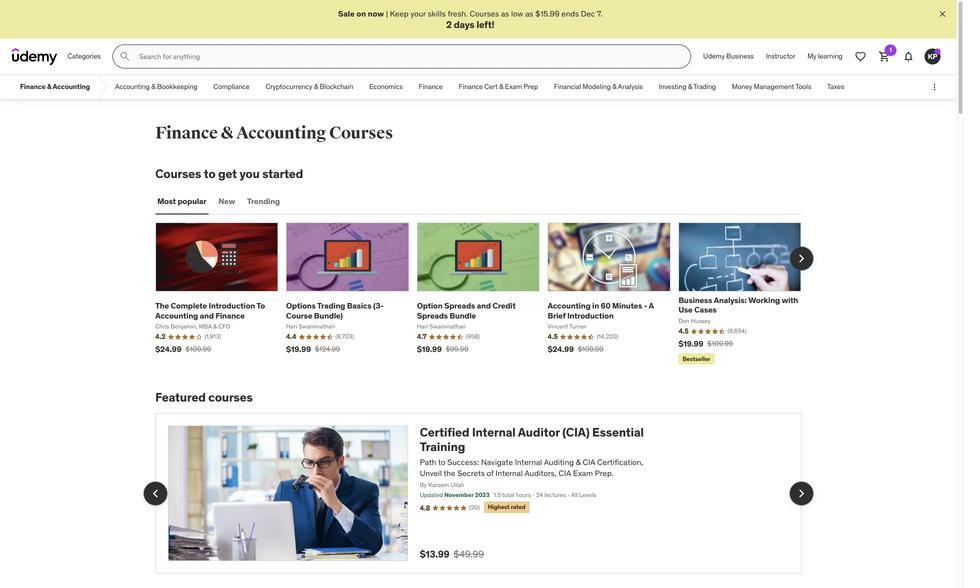 Task type: vqa. For each thing, say whether or not it's contained in the screenshot.
'reach'
no



Task type: describe. For each thing, give the bounding box(es) containing it.
& right "investing"
[[688, 82, 693, 91]]

prep.
[[595, 469, 614, 479]]

2 as from the left
[[526, 9, 534, 19]]

& left blockchain
[[314, 82, 318, 91]]

trending
[[247, 196, 280, 206]]

& right cert at the right top
[[500, 82, 504, 91]]

blockchain
[[320, 82, 354, 91]]

courses inside sale on now | keep your skills fresh. courses as low as $15.99 ends dec 7. 2 days left!
[[470, 9, 500, 19]]

close image
[[938, 9, 948, 19]]

business analysis:  working with use cases
[[679, 295, 799, 315]]

cryptocurrency & blockchain
[[266, 82, 354, 91]]

finance for finance
[[419, 82, 443, 91]]

economics
[[370, 82, 403, 91]]

cases
[[695, 305, 717, 315]]

1.5 total hours
[[494, 492, 531, 499]]

accounting & bookkeeping link
[[107, 75, 206, 99]]

finance cert & exam prep
[[459, 82, 538, 91]]

2
[[447, 19, 452, 31]]

all
[[572, 492, 578, 499]]

Search for anything text field
[[137, 48, 679, 65]]

1 vertical spatial internal
[[515, 457, 543, 467]]

a
[[649, 301, 654, 311]]

ullah
[[451, 481, 465, 489]]

next image
[[794, 486, 810, 502]]

spreads right option
[[444, 301, 476, 311]]

secrets
[[458, 469, 485, 479]]

options trading basics (3- course bundle) link
[[286, 301, 384, 321]]

all levels
[[572, 492, 597, 499]]

trading inside options trading basics (3- course bundle)
[[317, 301, 346, 311]]

most
[[157, 196, 176, 206]]

bundle)
[[314, 311, 343, 321]]

my
[[808, 52, 817, 61]]

rated
[[511, 504, 526, 511]]

udemy business
[[704, 52, 755, 61]]

learning
[[819, 52, 843, 61]]

unveil
[[420, 469, 442, 479]]

$13.99
[[420, 549, 450, 561]]

business analysis:  working with use cases link
[[679, 295, 799, 315]]

sale
[[338, 9, 355, 19]]

options
[[286, 301, 316, 311]]

cryptocurrency & blockchain link
[[258, 75, 362, 99]]

notifications image
[[903, 51, 915, 63]]

basics
[[347, 301, 372, 311]]

updated november 2023
[[420, 492, 490, 499]]

0 vertical spatial exam
[[505, 82, 522, 91]]

auditing
[[544, 457, 574, 467]]

new button
[[217, 190, 237, 214]]

categories
[[68, 52, 101, 61]]

get
[[218, 166, 237, 182]]

accounting in 60 minutes - a brief introduction
[[548, 301, 654, 321]]

bundle
[[450, 311, 476, 321]]

taxes
[[828, 82, 845, 91]]

most popular
[[157, 196, 207, 206]]

the complete introduction to accounting and finance
[[155, 301, 265, 321]]

lectures
[[545, 492, 567, 499]]

investing
[[659, 82, 687, 91]]

management
[[754, 82, 795, 91]]

auditors,
[[525, 469, 557, 479]]

kareem
[[429, 481, 450, 489]]

instructor link
[[761, 45, 802, 69]]

options trading basics (3- course bundle)
[[286, 301, 384, 321]]

minutes
[[613, 301, 643, 311]]

your
[[411, 9, 426, 19]]

featured courses
[[155, 390, 253, 406]]

1 as from the left
[[501, 9, 510, 19]]

more subcategory menu links image
[[930, 82, 940, 92]]

introduction inside accounting in 60 minutes - a brief introduction
[[568, 311, 614, 321]]

of
[[487, 469, 494, 479]]

prep
[[524, 82, 538, 91]]

tools
[[796, 82, 812, 91]]

& inside 'certified internal auditor (cia) essential training path to success: navigate internal auditing & cia certification, unveil the secrets of internal auditors, cia exam prep. by kareem ullah'
[[576, 457, 581, 467]]

compliance
[[214, 82, 250, 91]]

cert
[[485, 82, 498, 91]]

brief
[[548, 311, 566, 321]]

economics link
[[362, 75, 411, 99]]

certified
[[420, 425, 470, 441]]

option spreads and credit spreads bundle
[[417, 301, 516, 321]]

dec
[[581, 9, 596, 19]]

analysis:
[[714, 295, 747, 305]]

exam inside 'certified internal auditor (cia) essential training path to success: navigate internal auditing & cia certification, unveil the secrets of internal auditors, cia exam prep. by kareem ullah'
[[573, 469, 593, 479]]

2023
[[475, 492, 490, 499]]

1 vertical spatial courses
[[329, 123, 393, 144]]

accounting inside accounting in 60 minutes - a brief introduction
[[548, 301, 591, 311]]

24 lectures
[[536, 492, 567, 499]]

udemy
[[704, 52, 725, 61]]

1
[[890, 46, 893, 54]]

arrow pointing to subcategory menu links image
[[98, 75, 107, 99]]

ends
[[562, 9, 579, 19]]

previous image
[[147, 486, 163, 502]]

next image
[[794, 251, 810, 267]]

to inside 'certified internal auditor (cia) essential training path to success: navigate internal auditing & cia certification, unveil the secrets of internal auditors, cia exam prep. by kareem ullah'
[[438, 457, 446, 467]]

hours
[[516, 492, 531, 499]]

kp link
[[921, 45, 945, 69]]

finance for finance & accounting
[[20, 82, 46, 91]]

(20)
[[469, 504, 480, 512]]

november
[[445, 492, 474, 499]]

credit
[[493, 301, 516, 311]]

you have alerts image
[[935, 49, 941, 55]]

1 horizontal spatial business
[[727, 52, 755, 61]]

new
[[219, 196, 235, 206]]

0 vertical spatial cia
[[583, 457, 596, 467]]

2 vertical spatial internal
[[496, 469, 523, 479]]

sale on now | keep your skills fresh. courses as low as $15.99 ends dec 7. 2 days left!
[[338, 9, 603, 31]]

investing & trading link
[[651, 75, 725, 99]]

training
[[420, 439, 466, 455]]

& up get
[[221, 123, 233, 144]]

courses
[[208, 390, 253, 406]]



Task type: locate. For each thing, give the bounding box(es) containing it.
finance for finance cert & exam prep
[[459, 82, 483, 91]]

1 vertical spatial business
[[679, 295, 713, 305]]

1 vertical spatial to
[[438, 457, 446, 467]]

wishlist image
[[855, 51, 867, 63]]

money management tools
[[733, 82, 812, 91]]

instructor
[[767, 52, 796, 61]]

$13.99 $49.99
[[420, 549, 485, 561]]

with
[[782, 295, 799, 305]]

& left bookkeeping
[[151, 82, 156, 91]]

finance down search for anything text field
[[419, 82, 443, 91]]

exam left prep
[[505, 82, 522, 91]]

as
[[501, 9, 510, 19], [526, 9, 534, 19]]

24
[[536, 492, 543, 499]]

1 vertical spatial exam
[[573, 469, 593, 479]]

submit search image
[[119, 51, 131, 63]]

finance left cert at the right top
[[459, 82, 483, 91]]

compliance link
[[206, 75, 258, 99]]

1 horizontal spatial courses
[[329, 123, 393, 144]]

courses
[[470, 9, 500, 19], [329, 123, 393, 144], [155, 166, 201, 182]]

1 horizontal spatial as
[[526, 9, 534, 19]]

the complete introduction to accounting and finance link
[[155, 301, 265, 321]]

accounting
[[53, 82, 90, 91], [115, 82, 150, 91], [236, 123, 326, 144], [548, 301, 591, 311], [155, 311, 198, 321]]

0 horizontal spatial trading
[[317, 301, 346, 311]]

introduction right brief
[[568, 311, 614, 321]]

to
[[257, 301, 265, 311]]

financial
[[554, 82, 581, 91]]

1 horizontal spatial introduction
[[568, 311, 614, 321]]

0 vertical spatial business
[[727, 52, 755, 61]]

finance left to
[[216, 311, 245, 321]]

business right the "udemy"
[[727, 52, 755, 61]]

highest rated
[[488, 504, 526, 511]]

financial modeling & analysis link
[[546, 75, 651, 99]]

certification,
[[598, 457, 644, 467]]

0 vertical spatial courses
[[470, 9, 500, 19]]

finance for finance & accounting courses
[[155, 123, 218, 144]]

trading down the "udemy"
[[694, 82, 717, 91]]

and inside the complete introduction to accounting and finance
[[200, 311, 214, 321]]

1 horizontal spatial exam
[[573, 469, 593, 479]]

low
[[512, 9, 524, 19]]

cryptocurrency
[[266, 82, 313, 91]]

1 vertical spatial trading
[[317, 301, 346, 311]]

udemy image
[[12, 48, 58, 65]]

finance down udemy image
[[20, 82, 46, 91]]

path
[[420, 457, 437, 467]]

use
[[679, 305, 693, 315]]

internal down navigate
[[496, 469, 523, 479]]

1 vertical spatial cia
[[559, 469, 572, 479]]

option spreads and credit spreads bundle link
[[417, 301, 516, 321]]

0 horizontal spatial as
[[501, 9, 510, 19]]

finance & accounting courses
[[155, 123, 393, 144]]

option
[[417, 301, 443, 311]]

1 horizontal spatial to
[[438, 457, 446, 467]]

carousel element
[[155, 223, 814, 367], [143, 414, 814, 574]]

2 vertical spatial courses
[[155, 166, 201, 182]]

finance cert & exam prep link
[[451, 75, 546, 99]]

accounting & bookkeeping
[[115, 82, 198, 91]]

business
[[727, 52, 755, 61], [679, 295, 713, 305]]

skills
[[428, 9, 446, 19]]

7.
[[597, 9, 603, 19]]

now
[[368, 9, 384, 19]]

0 horizontal spatial introduction
[[209, 301, 255, 311]]

introduction inside the complete introduction to accounting and finance
[[209, 301, 255, 311]]

4.8
[[420, 504, 430, 513]]

exam
[[505, 82, 522, 91], [573, 469, 593, 479]]

by
[[420, 481, 427, 489]]

as left low
[[501, 9, 510, 19]]

and right the
[[200, 311, 214, 321]]

and inside "option spreads and credit spreads bundle"
[[477, 301, 491, 311]]

internal up navigate
[[472, 425, 516, 441]]

my learning link
[[802, 45, 849, 69]]

accounting inside the complete introduction to accounting and finance
[[155, 311, 198, 321]]

0 vertical spatial to
[[204, 166, 216, 182]]

internal up the auditors,
[[515, 457, 543, 467]]

0 vertical spatial trading
[[694, 82, 717, 91]]

1 horizontal spatial trading
[[694, 82, 717, 91]]

business left the analysis:
[[679, 295, 713, 305]]

1 vertical spatial carousel element
[[143, 414, 814, 574]]

spreads
[[444, 301, 476, 311], [417, 311, 448, 321]]

spreads left bundle
[[417, 311, 448, 321]]

60
[[601, 301, 611, 311]]

finance link
[[411, 75, 451, 99]]

updated
[[420, 492, 443, 499]]

$15.99
[[536, 9, 560, 19]]

internal
[[472, 425, 516, 441], [515, 457, 543, 467], [496, 469, 523, 479]]

courses to get you started
[[155, 166, 303, 182]]

course
[[286, 311, 313, 321]]

auditor
[[518, 425, 560, 441]]

money
[[733, 82, 753, 91]]

finance & accounting link
[[12, 75, 98, 99]]

0 vertical spatial carousel element
[[155, 223, 814, 367]]

accounting in 60 minutes - a brief introduction link
[[548, 301, 654, 321]]

2 horizontal spatial courses
[[470, 9, 500, 19]]

in
[[593, 301, 600, 311]]

money management tools link
[[725, 75, 820, 99]]

bookkeeping
[[157, 82, 198, 91]]

0 horizontal spatial business
[[679, 295, 713, 305]]

and left credit
[[477, 301, 491, 311]]

& down udemy image
[[47, 82, 51, 91]]

the
[[155, 301, 169, 311]]

to left get
[[204, 166, 216, 182]]

finance down bookkeeping
[[155, 123, 218, 144]]

introduction left to
[[209, 301, 255, 311]]

& right auditing
[[576, 457, 581, 467]]

& left analysis at the right top
[[613, 82, 617, 91]]

0 vertical spatial internal
[[472, 425, 516, 441]]

trading
[[694, 82, 717, 91], [317, 301, 346, 311]]

as right low
[[526, 9, 534, 19]]

finance inside the complete introduction to accounting and finance
[[216, 311, 245, 321]]

popular
[[178, 196, 207, 206]]

1 horizontal spatial and
[[477, 301, 491, 311]]

carousel element containing certified internal auditor (cia) essential training
[[143, 414, 814, 574]]

featured
[[155, 390, 206, 406]]

business inside business analysis:  working with use cases
[[679, 295, 713, 305]]

trading inside investing & trading link
[[694, 82, 717, 91]]

1 horizontal spatial cia
[[583, 457, 596, 467]]

essential
[[593, 425, 644, 441]]

highest
[[488, 504, 510, 511]]

finance inside 'link'
[[419, 82, 443, 91]]

trading left basics
[[317, 301, 346, 311]]

finance & accounting
[[20, 82, 90, 91]]

to up the on the bottom left of the page
[[438, 457, 446, 467]]

cia up prep.
[[583, 457, 596, 467]]

introduction
[[209, 301, 255, 311], [568, 311, 614, 321]]

0 horizontal spatial courses
[[155, 166, 201, 182]]

success:
[[448, 457, 480, 467]]

shopping cart with 1 item image
[[879, 51, 891, 63]]

exam left prep.
[[573, 469, 593, 479]]

0 horizontal spatial exam
[[505, 82, 522, 91]]

0 horizontal spatial cia
[[559, 469, 572, 479]]

on
[[357, 9, 366, 19]]

cia down auditing
[[559, 469, 572, 479]]

0 horizontal spatial and
[[200, 311, 214, 321]]

investing & trading
[[659, 82, 717, 91]]

carousel element containing business analysis:  working with use cases
[[155, 223, 814, 367]]

to
[[204, 166, 216, 182], [438, 457, 446, 467]]

kp
[[929, 52, 938, 61]]

financial modeling & analysis
[[554, 82, 643, 91]]

and
[[477, 301, 491, 311], [200, 311, 214, 321]]

1.5
[[494, 492, 501, 499]]

0 horizontal spatial to
[[204, 166, 216, 182]]

1 link
[[873, 45, 897, 69]]



